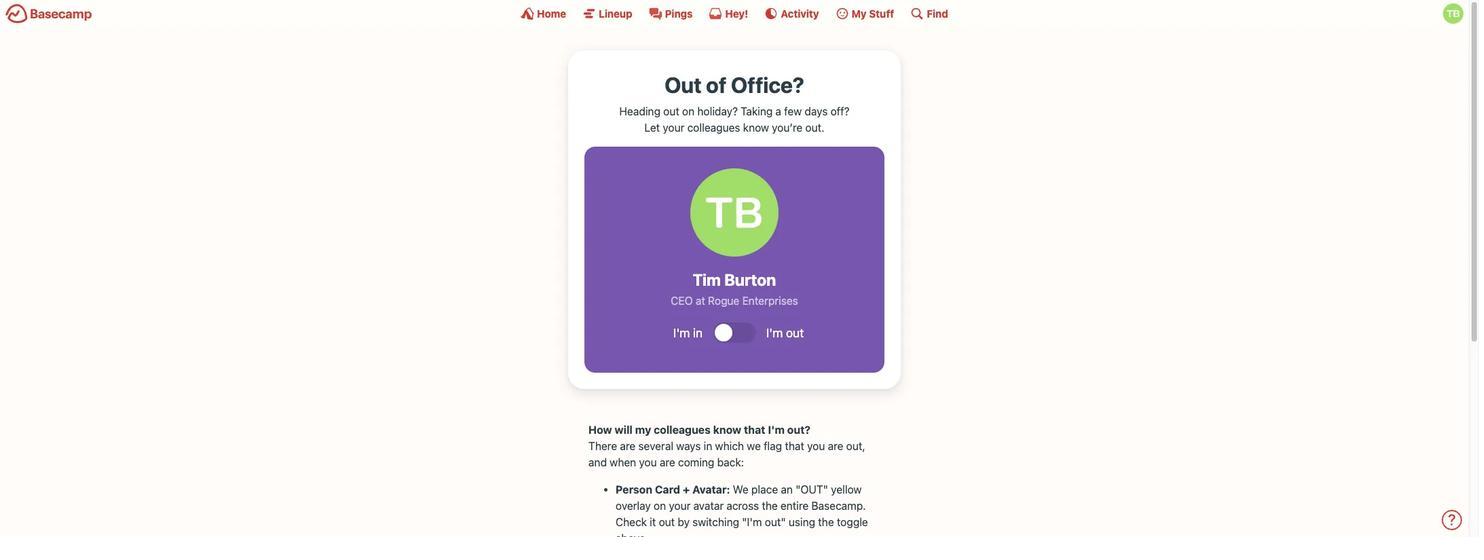 Task type: locate. For each thing, give the bounding box(es) containing it.
activity link
[[765, 7, 819, 20]]

the down the basecamp.
[[819, 516, 834, 529]]

0 vertical spatial your
[[663, 122, 685, 134]]

0 horizontal spatial the
[[762, 500, 778, 512]]

pings
[[665, 7, 693, 19]]

few
[[785, 106, 802, 118]]

0 horizontal spatial in
[[693, 326, 703, 340]]

stuff
[[870, 7, 895, 19]]

1 horizontal spatial in
[[704, 440, 713, 452]]

activity
[[781, 7, 819, 19]]

avatar
[[694, 500, 724, 512]]

1 horizontal spatial on
[[683, 106, 695, 118]]

on up it
[[654, 500, 666, 512]]

that
[[744, 424, 766, 436], [785, 440, 805, 452]]

out inside heading out on holiday? taking a few days off? let your colleagues know you're out.
[[664, 106, 680, 118]]

are down will at left
[[620, 440, 636, 452]]

coming
[[678, 457, 715, 469]]

main element
[[0, 0, 1470, 26]]

1 vertical spatial know
[[714, 424, 742, 436]]

there
[[589, 440, 617, 452]]

hey!
[[726, 7, 749, 19]]

my stuff button
[[836, 7, 895, 20]]

ceo
[[671, 295, 693, 307]]

find button
[[911, 7, 949, 20]]

you're
[[772, 122, 803, 134]]

1 horizontal spatial are
[[660, 457, 676, 469]]

switching
[[693, 516, 740, 529]]

0 vertical spatial know
[[743, 122, 769, 134]]

across
[[727, 500, 759, 512]]

pings button
[[649, 7, 693, 20]]

tim burton ceo         at         rogue enterprises
[[671, 271, 799, 307]]

1 vertical spatial out
[[786, 326, 804, 340]]

how will my colleagues know that i'm out? there are several ways in which we flag that you are out, and when you are coming back:
[[589, 424, 866, 469]]

out right it
[[659, 516, 675, 529]]

out down enterprises
[[786, 326, 804, 340]]

2 vertical spatial out
[[659, 516, 675, 529]]

1 vertical spatial the
[[819, 516, 834, 529]]

that down out?
[[785, 440, 805, 452]]

and
[[589, 457, 607, 469]]

on down out
[[683, 106, 695, 118]]

are left out,
[[828, 440, 844, 452]]

find
[[927, 7, 949, 19]]

the
[[762, 500, 778, 512], [819, 516, 834, 529]]

"out"
[[796, 484, 829, 496]]

days
[[805, 106, 828, 118]]

0 vertical spatial the
[[762, 500, 778, 512]]

i'm up flag at the right
[[768, 424, 785, 436]]

i'm down enterprises
[[767, 326, 783, 340]]

0 vertical spatial that
[[744, 424, 766, 436]]

toggle
[[837, 516, 869, 529]]

in
[[693, 326, 703, 340], [704, 440, 713, 452]]

know up 'which'
[[714, 424, 742, 436]]

i'm
[[674, 326, 690, 340], [767, 326, 783, 340], [768, 424, 785, 436]]

by
[[678, 516, 690, 529]]

1 vertical spatial colleagues
[[654, 424, 711, 436]]

colleagues down holiday? at the top left of the page
[[688, 122, 741, 134]]

1 vertical spatial your
[[669, 500, 691, 512]]

lineup link
[[583, 7, 633, 20]]

out down out
[[664, 106, 680, 118]]

1 vertical spatial you
[[639, 457, 657, 469]]

i'm out
[[767, 326, 804, 340]]

entire
[[781, 500, 809, 512]]

colleagues
[[688, 122, 741, 134], [654, 424, 711, 436]]

0 horizontal spatial you
[[639, 457, 657, 469]]

it
[[650, 516, 656, 529]]

my
[[635, 424, 651, 436]]

home
[[537, 7, 567, 19]]

in right ways
[[704, 440, 713, 452]]

flag
[[764, 440, 783, 452]]

of
[[706, 72, 727, 98]]

1 vertical spatial on
[[654, 500, 666, 512]]

you down out?
[[808, 440, 825, 452]]

tim burton image
[[1444, 3, 1464, 24]]

using
[[789, 516, 816, 529]]

lineup
[[599, 7, 633, 19]]

1 vertical spatial in
[[704, 440, 713, 452]]

0 vertical spatial out
[[664, 106, 680, 118]]

1 horizontal spatial the
[[819, 516, 834, 529]]

my
[[852, 7, 867, 19]]

yellow
[[831, 484, 862, 496]]

the down place
[[762, 500, 778, 512]]

i'm down ceo
[[674, 326, 690, 340]]

on
[[683, 106, 695, 118], [654, 500, 666, 512]]

1 horizontal spatial know
[[743, 122, 769, 134]]

1 horizontal spatial that
[[785, 440, 805, 452]]

you
[[808, 440, 825, 452], [639, 457, 657, 469]]

holiday?
[[698, 106, 738, 118]]

we
[[733, 484, 749, 496]]

i'm in
[[674, 326, 703, 340]]

several
[[639, 440, 674, 452]]

are
[[620, 440, 636, 452], [828, 440, 844, 452], [660, 457, 676, 469]]

0 vertical spatial you
[[808, 440, 825, 452]]

your up by
[[669, 500, 691, 512]]

know down taking on the right of page
[[743, 122, 769, 134]]

know
[[743, 122, 769, 134], [714, 424, 742, 436]]

out,
[[847, 440, 866, 452]]

0 horizontal spatial know
[[714, 424, 742, 436]]

person
[[616, 484, 653, 496]]

ways
[[677, 440, 701, 452]]

your
[[663, 122, 685, 134], [669, 500, 691, 512]]

taking
[[741, 106, 773, 118]]

in down the at
[[693, 326, 703, 340]]

off?
[[831, 106, 850, 118]]

0 vertical spatial colleagues
[[688, 122, 741, 134]]

that up the "we"
[[744, 424, 766, 436]]

1 horizontal spatial you
[[808, 440, 825, 452]]

0 horizontal spatial are
[[620, 440, 636, 452]]

on inside we place an "out" yellow overlay on your avatar across the entire basecamp. check it out by switching "i'm out" using the toggle above.
[[654, 500, 666, 512]]

0 vertical spatial on
[[683, 106, 695, 118]]

back:
[[718, 457, 744, 469]]

your inside we place an "out" yellow overlay on your avatar across the entire basecamp. check it out by switching "i'm out" using the toggle above.
[[669, 500, 691, 512]]

+
[[683, 484, 690, 496]]

on inside heading out on holiday? taking a few days off? let your colleagues know you're out.
[[683, 106, 695, 118]]

out inside we place an "out" yellow overlay on your avatar across the entire basecamp. check it out by switching "i'm out" using the toggle above.
[[659, 516, 675, 529]]

out
[[664, 106, 680, 118], [786, 326, 804, 340], [659, 516, 675, 529]]

you down several at bottom
[[639, 457, 657, 469]]

my stuff
[[852, 7, 895, 19]]

are down several at bottom
[[660, 457, 676, 469]]

0 vertical spatial in
[[693, 326, 703, 340]]

i'm for i'm out
[[767, 326, 783, 340]]

colleagues up ways
[[654, 424, 711, 436]]

0 horizontal spatial on
[[654, 500, 666, 512]]

your right let
[[663, 122, 685, 134]]

out?
[[788, 424, 811, 436]]



Task type: vqa. For each thing, say whether or not it's contained in the screenshot.
FIND Popup Button
yes



Task type: describe. For each thing, give the bounding box(es) containing it.
"i'm
[[742, 516, 762, 529]]

2 horizontal spatial are
[[828, 440, 844, 452]]

out
[[665, 72, 702, 98]]

office?
[[731, 72, 805, 98]]

will
[[615, 424, 633, 436]]

let
[[645, 122, 660, 134]]

know inside how will my colleagues know that i'm out? there are several ways in which we flag that you are out, and when you are coming back:
[[714, 424, 742, 436]]

enterprises
[[743, 295, 799, 307]]

heading out on holiday? taking a few days off? let your colleagues know you're out.
[[620, 106, 850, 134]]

colleagues inside how will my colleagues know that i'm out? there are several ways in which we flag that you are out, and when you are coming back:
[[654, 424, 711, 436]]

overlay
[[616, 500, 651, 512]]

at
[[696, 295, 706, 307]]

a
[[776, 106, 782, 118]]

avatar:
[[693, 484, 731, 496]]

home link
[[521, 7, 567, 20]]

place
[[752, 484, 778, 496]]

know inside heading out on holiday? taking a few days off? let your colleagues know you're out.
[[743, 122, 769, 134]]

i'm for i'm in
[[674, 326, 690, 340]]

we
[[747, 440, 761, 452]]

colleagues inside heading out on holiday? taking a few days off? let your colleagues know you're out.
[[688, 122, 741, 134]]

i'm inside how will my colleagues know that i'm out? there are several ways in which we flag that you are out, and when you are coming back:
[[768, 424, 785, 436]]

how
[[589, 424, 612, 436]]

card
[[655, 484, 681, 496]]

out for i'm
[[786, 326, 804, 340]]

heading
[[620, 106, 661, 118]]

switch accounts image
[[5, 3, 92, 24]]

which
[[715, 440, 744, 452]]

out.
[[806, 122, 825, 134]]

above.
[[616, 533, 649, 537]]

burton
[[725, 271, 776, 290]]

rogue
[[708, 295, 740, 307]]

1 vertical spatial that
[[785, 440, 805, 452]]

basecamp.
[[812, 500, 866, 512]]

your inside heading out on holiday? taking a few days off? let your colleagues know you're out.
[[663, 122, 685, 134]]

out of office?
[[665, 72, 805, 98]]

person card + avatar:
[[616, 484, 733, 496]]

an
[[781, 484, 793, 496]]

when
[[610, 457, 637, 469]]

0 horizontal spatial that
[[744, 424, 766, 436]]

out"
[[765, 516, 786, 529]]

check
[[616, 516, 647, 529]]

tim
[[693, 271, 721, 290]]

out for heading
[[664, 106, 680, 118]]

in inside how will my colleagues know that i'm out? there are several ways in which we flag that you are out, and when you are coming back:
[[704, 440, 713, 452]]

hey! button
[[709, 7, 749, 20]]

we place an "out" yellow overlay on your avatar across the entire basecamp. check it out by switching "i'm out" using the toggle above.
[[616, 484, 869, 537]]



